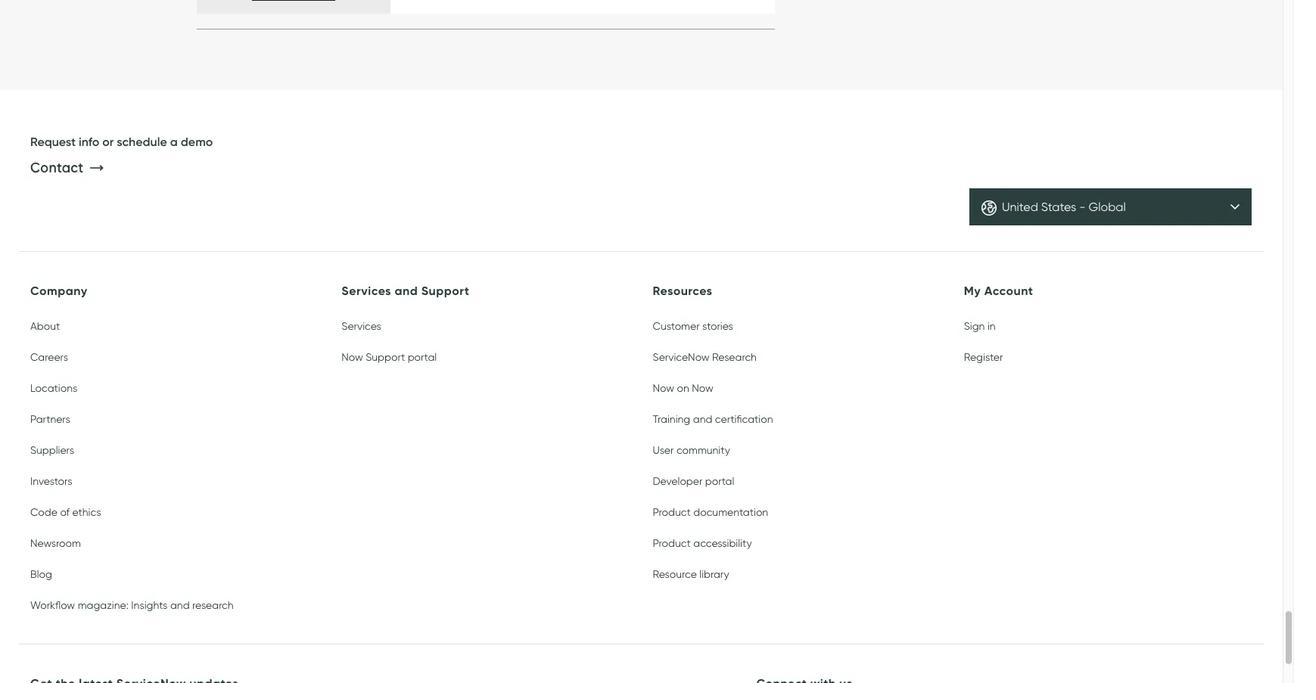 Task type: describe. For each thing, give the bounding box(es) containing it.
register
[[964, 351, 1003, 364]]

locations
[[30, 382, 77, 395]]

user community link
[[653, 444, 730, 461]]

magazine:
[[78, 600, 129, 612]]

blog
[[30, 569, 52, 581]]

resource
[[653, 569, 697, 581]]

certification
[[715, 413, 773, 426]]

documentation
[[694, 506, 768, 519]]

newsroom
[[30, 538, 81, 550]]

developer portal link
[[653, 475, 735, 492]]

1 vertical spatial support
[[366, 351, 405, 364]]

sign
[[964, 320, 985, 333]]

contact
[[30, 160, 84, 177]]

servicenow research
[[653, 351, 757, 364]]

training                                             and certification link
[[653, 413, 773, 430]]

resources
[[653, 283, 713, 299]]

schedule
[[117, 134, 167, 149]]

research
[[712, 351, 757, 364]]

states
[[1041, 200, 1077, 214]]

servicenow
[[653, 351, 710, 364]]

company
[[30, 283, 88, 299]]

now support portal
[[342, 351, 437, 364]]

contact link
[[30, 151, 109, 188]]

workflow                                             magazine: insights and research
[[30, 600, 234, 612]]

2 horizontal spatial now
[[692, 382, 714, 395]]

-
[[1080, 200, 1086, 214]]

accessibility
[[694, 538, 752, 550]]

user community
[[653, 444, 730, 457]]

resource                                             library
[[653, 569, 729, 581]]

resource                                             library link
[[653, 569, 729, 585]]

careers link
[[30, 351, 68, 368]]

0 vertical spatial support
[[421, 283, 470, 299]]

sign                                             in
[[964, 320, 996, 333]]

product for product accessibility
[[653, 538, 691, 550]]

code of ethics
[[30, 506, 101, 519]]

workflow
[[30, 600, 75, 612]]

workflow                                             magazine: insights and research link
[[30, 600, 234, 616]]

servicenow research link
[[653, 351, 757, 368]]

ethics
[[72, 506, 101, 519]]

suppliers link
[[30, 444, 74, 461]]

customer                                             stories link
[[653, 320, 733, 337]]

global
[[1089, 200, 1126, 214]]

about link
[[30, 320, 60, 337]]

suppliers
[[30, 444, 74, 457]]

request
[[30, 134, 76, 149]]

services link
[[342, 320, 381, 337]]

product accessibility link
[[653, 538, 752, 554]]

careers
[[30, 351, 68, 364]]

blog link
[[30, 569, 52, 585]]

on
[[677, 382, 689, 395]]

developer portal
[[653, 475, 735, 488]]

united states - global
[[1002, 200, 1126, 214]]

services and support
[[342, 283, 470, 299]]

training                                             and certification
[[653, 413, 773, 426]]

stories
[[703, 320, 733, 333]]

product documentation link
[[653, 506, 768, 523]]

register link
[[964, 351, 1003, 368]]



Task type: locate. For each thing, give the bounding box(es) containing it.
community
[[677, 444, 730, 457]]

forrester wave leader 2022: value stream management image
[[196, 0, 390, 14]]

now left on
[[653, 382, 674, 395]]

1 horizontal spatial now
[[653, 382, 674, 395]]

now
[[342, 351, 363, 364], [653, 382, 674, 395], [692, 382, 714, 395]]

1 vertical spatial product
[[653, 538, 691, 550]]

1 horizontal spatial portal
[[705, 475, 735, 488]]

2 services from the top
[[342, 320, 381, 333]]

product down developer
[[653, 506, 691, 519]]

now                                             on now
[[653, 382, 714, 395]]

partners
[[30, 413, 70, 426]]

services for services link
[[342, 320, 381, 333]]

code of ethics link
[[30, 506, 101, 523]]

research
[[192, 600, 234, 612]]

demo
[[181, 134, 213, 149]]

0 vertical spatial product
[[653, 506, 691, 519]]

and right insights
[[170, 600, 190, 612]]

product inside product documentation 'link'
[[653, 506, 691, 519]]

2 vertical spatial and
[[170, 600, 190, 612]]

1 horizontal spatial support
[[421, 283, 470, 299]]

1 vertical spatial portal
[[705, 475, 735, 488]]

and up community
[[693, 413, 713, 426]]

now                                             on now link
[[653, 382, 714, 399]]

now right on
[[692, 382, 714, 395]]

support
[[421, 283, 470, 299], [366, 351, 405, 364]]

0 horizontal spatial support
[[366, 351, 405, 364]]

2 product from the top
[[653, 538, 691, 550]]

account
[[985, 283, 1034, 299]]

training
[[653, 413, 691, 426]]

user
[[653, 444, 674, 457]]

developer
[[653, 475, 703, 488]]

0 horizontal spatial now
[[342, 351, 363, 364]]

newsroom link
[[30, 538, 81, 554]]

or
[[102, 134, 114, 149]]

product accessibility
[[653, 538, 752, 550]]

0 vertical spatial and
[[395, 283, 418, 299]]

and for certification
[[693, 413, 713, 426]]

investors link
[[30, 475, 72, 492]]

united
[[1002, 200, 1038, 214]]

services for services and support
[[342, 283, 391, 299]]

product
[[653, 506, 691, 519], [653, 538, 691, 550]]

customer                                             stories
[[653, 320, 733, 333]]

locations link
[[30, 382, 77, 399]]

1 product from the top
[[653, 506, 691, 519]]

product up "resource"
[[653, 538, 691, 550]]

now for now                                             on now
[[653, 382, 674, 395]]

a
[[170, 134, 178, 149]]

1 vertical spatial and
[[693, 413, 713, 426]]

0 horizontal spatial and
[[170, 600, 190, 612]]

in
[[988, 320, 996, 333]]

customer
[[653, 320, 700, 333]]

library
[[700, 569, 729, 581]]

investors
[[30, 475, 72, 488]]

1 vertical spatial services
[[342, 320, 381, 333]]

services
[[342, 283, 391, 299], [342, 320, 381, 333]]

2 horizontal spatial and
[[693, 413, 713, 426]]

info
[[79, 134, 99, 149]]

my
[[964, 283, 981, 299]]

and up the "now support portal"
[[395, 283, 418, 299]]

my account
[[964, 283, 1034, 299]]

partners link
[[30, 413, 70, 430]]

1 horizontal spatial and
[[395, 283, 418, 299]]

product documentation
[[653, 506, 768, 519]]

now support portal link
[[342, 351, 437, 368]]

now for now support portal
[[342, 351, 363, 364]]

request info or schedule a demo
[[30, 134, 213, 149]]

portal up product documentation
[[705, 475, 735, 488]]

and
[[395, 283, 418, 299], [693, 413, 713, 426], [170, 600, 190, 612]]

code
[[30, 506, 57, 519]]

now down services link
[[342, 351, 363, 364]]

0 vertical spatial portal
[[408, 351, 437, 364]]

services up services link
[[342, 283, 391, 299]]

about
[[30, 320, 60, 333]]

portal down services and support
[[408, 351, 437, 364]]

0 vertical spatial services
[[342, 283, 391, 299]]

product for product documentation
[[653, 506, 691, 519]]

0 horizontal spatial portal
[[408, 351, 437, 364]]

portal
[[408, 351, 437, 364], [705, 475, 735, 488]]

sign                                             in link
[[964, 320, 996, 333]]

1 services from the top
[[342, 283, 391, 299]]

services up the "now support portal"
[[342, 320, 381, 333]]

and for support
[[395, 283, 418, 299]]

of
[[60, 506, 70, 519]]

insights
[[131, 600, 168, 612]]



Task type: vqa. For each thing, say whether or not it's contained in the screenshot.
Company
yes



